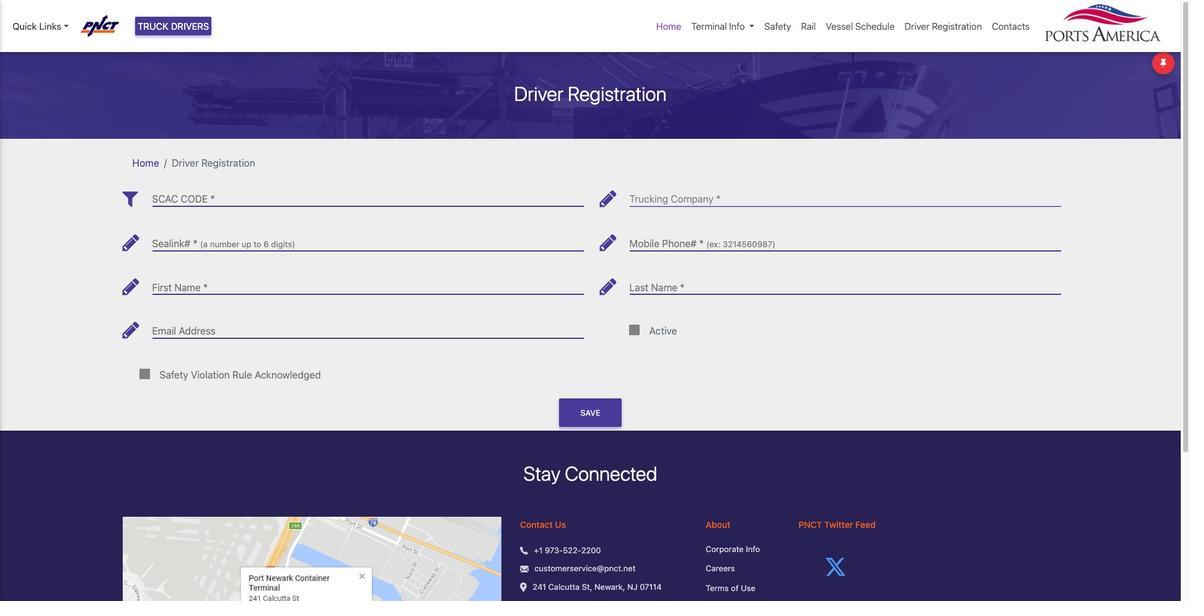 Task type: locate. For each thing, give the bounding box(es) containing it.
1 horizontal spatial registration
[[568, 82, 667, 105]]

* right the company
[[717, 194, 721, 205]]

driver registration
[[905, 20, 983, 32], [514, 82, 667, 105], [172, 157, 255, 168]]

info up careers link
[[746, 544, 761, 554]]

(ex:
[[707, 239, 721, 249]]

1 horizontal spatial home
[[657, 20, 682, 32]]

info
[[730, 20, 745, 32], [746, 544, 761, 554]]

contacts
[[993, 20, 1031, 32]]

connected
[[565, 462, 658, 486]]

2 horizontal spatial driver registration
[[905, 20, 983, 32]]

* right last on the right of the page
[[680, 282, 685, 293]]

name for last
[[652, 282, 678, 293]]

safety left violation
[[160, 370, 188, 381]]

sealink# * (a number up to 6 digits)
[[152, 238, 295, 249]]

*
[[210, 194, 215, 205], [717, 194, 721, 205], [193, 238, 198, 249], [700, 238, 704, 249], [203, 282, 208, 293], [680, 282, 685, 293]]

1 horizontal spatial driver registration
[[514, 82, 667, 105]]

last name *
[[630, 282, 685, 293]]

scac code *
[[152, 194, 215, 205]]

rail link
[[797, 14, 821, 38]]

0 vertical spatial info
[[730, 20, 745, 32]]

2 horizontal spatial driver
[[905, 20, 930, 32]]

1 horizontal spatial info
[[746, 544, 761, 554]]

* left (ex:
[[700, 238, 704, 249]]

home up scac
[[132, 157, 159, 168]]

* for trucking company *
[[717, 194, 721, 205]]

(a
[[200, 239, 208, 249]]

* for mobile phone# * (ex: 3214560987)
[[700, 238, 704, 249]]

0 horizontal spatial home link
[[132, 157, 159, 168]]

1 vertical spatial home link
[[132, 157, 159, 168]]

safety
[[765, 20, 792, 32], [160, 370, 188, 381]]

driver
[[905, 20, 930, 32], [514, 82, 564, 105], [172, 157, 199, 168]]

241 calcutta st, newark, nj 07114 link
[[533, 582, 662, 594]]

* right code
[[210, 194, 215, 205]]

0 horizontal spatial registration
[[201, 157, 255, 168]]

first
[[152, 282, 172, 293]]

2 name from the left
[[652, 282, 678, 293]]

home link up scac
[[132, 157, 159, 168]]

home inside home link
[[657, 20, 682, 32]]

trucking company *
[[630, 194, 721, 205]]

careers
[[706, 564, 735, 574]]

safety left rail
[[765, 20, 792, 32]]

phone#
[[663, 238, 697, 249]]

drivers
[[171, 20, 209, 32]]

1 horizontal spatial driver
[[514, 82, 564, 105]]

name
[[174, 282, 201, 293], [652, 282, 678, 293]]

0 horizontal spatial home
[[132, 157, 159, 168]]

0 vertical spatial home
[[657, 20, 682, 32]]

safety for safety violation rule acknowledged
[[160, 370, 188, 381]]

safety for safety
[[765, 20, 792, 32]]

0 vertical spatial safety
[[765, 20, 792, 32]]

save button
[[560, 399, 622, 428]]

First Name * text field
[[152, 272, 584, 295]]

info inside terminal info link
[[730, 20, 745, 32]]

schedule
[[856, 20, 895, 32]]

1 vertical spatial info
[[746, 544, 761, 554]]

* for last name *
[[680, 282, 685, 293]]

company
[[671, 194, 714, 205]]

info inside corporate info link
[[746, 544, 761, 554]]

1 vertical spatial driver
[[514, 82, 564, 105]]

vessel schedule
[[826, 20, 895, 32]]

Trucking Company * text field
[[630, 184, 1062, 207]]

0 vertical spatial registration
[[933, 20, 983, 32]]

email
[[152, 326, 176, 337]]

* down (a
[[203, 282, 208, 293]]

1 horizontal spatial name
[[652, 282, 678, 293]]

info right terminal at top
[[730, 20, 745, 32]]

home link
[[652, 14, 687, 38], [132, 157, 159, 168]]

0 horizontal spatial safety
[[160, 370, 188, 381]]

2 vertical spatial driver registration
[[172, 157, 255, 168]]

1 vertical spatial safety
[[160, 370, 188, 381]]

+1
[[534, 546, 543, 556]]

terminal
[[692, 20, 727, 32]]

home left terminal at top
[[657, 20, 682, 32]]

calcutta
[[549, 582, 580, 592]]

trucking
[[630, 194, 669, 205]]

scac
[[152, 194, 178, 205]]

registration
[[933, 20, 983, 32], [568, 82, 667, 105], [201, 157, 255, 168]]

6
[[264, 239, 269, 249]]

None text field
[[152, 228, 584, 251], [630, 228, 1062, 251], [152, 228, 584, 251], [630, 228, 1062, 251]]

home
[[657, 20, 682, 32], [132, 157, 159, 168]]

1 horizontal spatial safety
[[765, 20, 792, 32]]

stay
[[524, 462, 561, 486]]

customerservice@pnct.net link
[[535, 563, 636, 575]]

terms
[[706, 583, 729, 593]]

careers link
[[706, 563, 780, 575]]

contact
[[520, 520, 553, 530]]

terminal info link
[[687, 14, 760, 38]]

1 horizontal spatial home link
[[652, 14, 687, 38]]

truck drivers
[[138, 20, 209, 32]]

+1 973-522-2200
[[534, 546, 601, 556]]

sealink#
[[152, 238, 191, 249]]

truck
[[138, 20, 169, 32]]

corporate
[[706, 544, 744, 554]]

acknowledged
[[255, 370, 321, 381]]

rule
[[233, 370, 252, 381]]

us
[[555, 520, 566, 530]]

1 vertical spatial registration
[[568, 82, 667, 105]]

home link left terminal at top
[[652, 14, 687, 38]]

0 horizontal spatial name
[[174, 282, 201, 293]]

1 vertical spatial driver registration
[[514, 82, 667, 105]]

SCAC CODE * search field
[[152, 184, 584, 207]]

st,
[[582, 582, 593, 592]]

0 horizontal spatial driver
[[172, 157, 199, 168]]

terminal info
[[692, 20, 745, 32]]

info for terminal info
[[730, 20, 745, 32]]

twitter
[[825, 520, 854, 530]]

241 calcutta st, newark, nj 07114
[[533, 582, 662, 592]]

07114
[[640, 582, 662, 592]]

name for first
[[174, 282, 201, 293]]

name right first
[[174, 282, 201, 293]]

vessel
[[826, 20, 854, 32]]

1 name from the left
[[174, 282, 201, 293]]

last
[[630, 282, 649, 293]]

0 horizontal spatial info
[[730, 20, 745, 32]]

newark,
[[595, 582, 626, 592]]

contacts link
[[988, 14, 1035, 38]]

name right last on the right of the page
[[652, 282, 678, 293]]

terms of use link
[[706, 583, 780, 595]]

0 vertical spatial home link
[[652, 14, 687, 38]]

* for scac code *
[[210, 194, 215, 205]]



Task type: describe. For each thing, give the bounding box(es) containing it.
violation
[[191, 370, 230, 381]]

email address
[[152, 326, 216, 337]]

driver registration link
[[900, 14, 988, 38]]

stay connected
[[524, 462, 658, 486]]

Last Name * text field
[[630, 272, 1062, 295]]

* for first name *
[[203, 282, 208, 293]]

contact us
[[520, 520, 566, 530]]

2200
[[582, 546, 601, 556]]

truck drivers link
[[135, 17, 212, 36]]

+1 973-522-2200 link
[[534, 545, 601, 557]]

links
[[39, 20, 61, 32]]

quick
[[12, 20, 37, 32]]

corporate info link
[[706, 544, 780, 556]]

pnct twitter feed
[[799, 520, 876, 530]]

up
[[242, 239, 252, 249]]

mobile
[[630, 238, 660, 249]]

customerservice@pnct.net
[[535, 564, 636, 574]]

522-
[[563, 546, 582, 556]]

rail
[[802, 20, 816, 32]]

feed
[[856, 520, 876, 530]]

address
[[179, 326, 216, 337]]

digits)
[[271, 239, 295, 249]]

safety violation rule acknowledged
[[160, 370, 321, 381]]

about
[[706, 520, 731, 530]]

quick links link
[[12, 19, 69, 33]]

0 vertical spatial driver
[[905, 20, 930, 32]]

number
[[210, 239, 240, 249]]

use
[[741, 583, 756, 593]]

save
[[581, 408, 601, 418]]

0 horizontal spatial driver registration
[[172, 157, 255, 168]]

terms of use
[[706, 583, 756, 593]]

of
[[731, 583, 739, 593]]

1 vertical spatial home
[[132, 157, 159, 168]]

corporate info
[[706, 544, 761, 554]]

3214560987)
[[723, 239, 776, 249]]

241
[[533, 582, 546, 592]]

code
[[181, 194, 208, 205]]

* left (a
[[193, 238, 198, 249]]

info for corporate info
[[746, 544, 761, 554]]

0 vertical spatial driver registration
[[905, 20, 983, 32]]

pnct
[[799, 520, 823, 530]]

active
[[650, 326, 677, 337]]

nj
[[628, 582, 638, 592]]

first name *
[[152, 282, 208, 293]]

Email Address text field
[[152, 316, 584, 339]]

quick links
[[12, 20, 61, 32]]

2 horizontal spatial registration
[[933, 20, 983, 32]]

to
[[254, 239, 262, 249]]

safety link
[[760, 14, 797, 38]]

mobile phone# * (ex: 3214560987)
[[630, 238, 776, 249]]

2 vertical spatial driver
[[172, 157, 199, 168]]

2 vertical spatial registration
[[201, 157, 255, 168]]

973-
[[545, 546, 563, 556]]

vessel schedule link
[[821, 14, 900, 38]]



Task type: vqa. For each thing, say whether or not it's contained in the screenshot.
the right Driver Registration
yes



